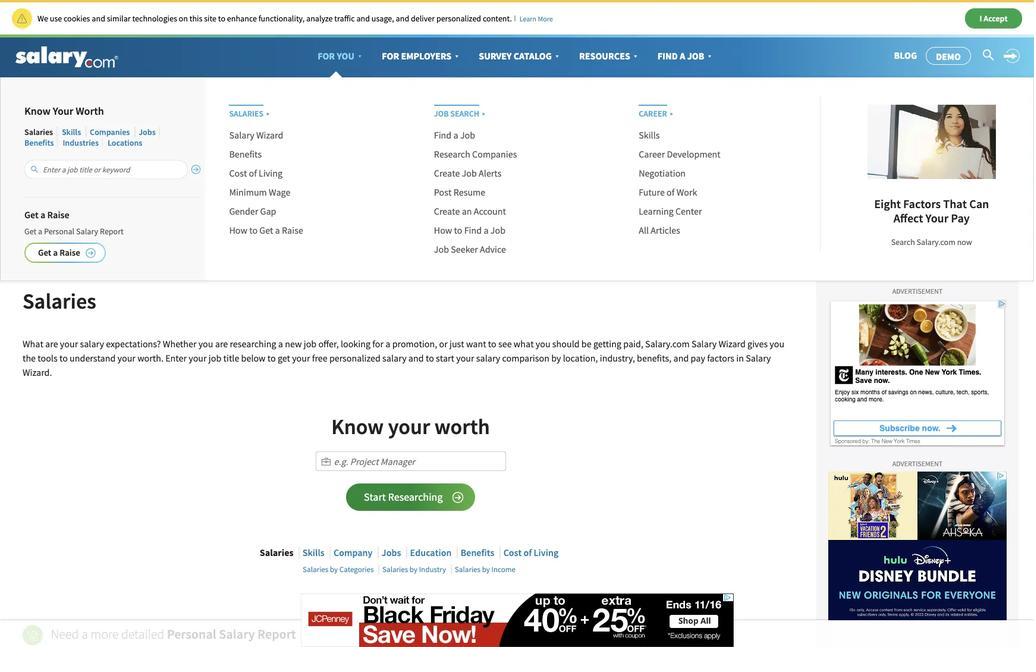 Task type: locate. For each thing, give the bounding box(es) containing it.
1 vertical spatial cost of living
[[504, 547, 559, 559]]

i accept button
[[966, 8, 1023, 29]]

future
[[639, 186, 665, 198]]

in
[[737, 352, 744, 364]]

personalized right deliver
[[437, 13, 481, 24]]

jobs up locations link
[[139, 127, 156, 137]]

0 horizontal spatial cost of living
[[229, 167, 283, 179]]

how for how to find a job
[[434, 224, 452, 236]]

triangle right image up salary wizard
[[264, 105, 272, 118]]

1 are from the left
[[45, 338, 58, 350]]

benefits
[[24, 137, 54, 148], [229, 148, 262, 160], [461, 547, 495, 559]]

1 horizontal spatial of
[[524, 547, 532, 559]]

skills link up industries
[[62, 127, 81, 137]]

industry
[[419, 565, 446, 575]]

cost up income
[[504, 547, 522, 559]]

1 horizontal spatial companies
[[472, 148, 517, 160]]

benefits down salary wizard link
[[229, 148, 262, 160]]

0 vertical spatial salary.com
[[917, 237, 956, 247]]

1 horizontal spatial search image
[[982, 48, 995, 62]]

salaries by income
[[455, 565, 516, 575]]

1 horizontal spatial wizard
[[719, 338, 746, 350]]

personal inside the get a raise get a personal salary report
[[44, 226, 74, 237]]

1 horizontal spatial benefits
[[229, 148, 262, 160]]

0 horizontal spatial triangle right image
[[264, 105, 272, 118]]

negotiation link
[[639, 167, 686, 179]]

0 vertical spatial jobs
[[139, 127, 156, 137]]

for left you
[[318, 50, 335, 62]]

1 vertical spatial living
[[534, 547, 559, 559]]

1 horizontal spatial you
[[536, 338, 551, 350]]

1 how from the left
[[229, 224, 247, 236]]

can
[[970, 196, 990, 211]]

jobs up salaries by industry on the bottom
[[382, 547, 401, 559]]

search up the research companies
[[451, 108, 480, 119]]

triangle right image for find a job
[[480, 105, 488, 118]]

1 horizontal spatial find a job
[[658, 50, 705, 62]]

how to find a job link
[[434, 224, 506, 236]]

job right new on the left bottom
[[304, 338, 317, 350]]

0 horizontal spatial your
[[53, 104, 73, 118]]

benefits link down salary wizard link
[[229, 148, 262, 160]]

0 horizontal spatial find a job
[[434, 129, 475, 141]]

1 you from the left
[[199, 338, 213, 350]]

0 horizontal spatial wizard
[[256, 129, 283, 141]]

None search field
[[316, 452, 506, 471]]

cost of living for the topmost cost of living link
[[229, 167, 283, 179]]

personalized down looking
[[330, 352, 381, 364]]

create for create an account
[[434, 205, 460, 217]]

cost up minimum
[[229, 167, 247, 179]]

1 horizontal spatial are
[[215, 338, 228, 350]]

personal right detailed
[[167, 626, 216, 643]]

your up the understand
[[60, 338, 78, 350]]

Enter a job title or keyword text field
[[24, 160, 188, 179]]

0 vertical spatial career
[[639, 108, 667, 119]]

skills link up salaries by categories link
[[303, 547, 325, 559]]

salary up the understand
[[80, 338, 104, 350]]

what
[[514, 338, 534, 350]]

1 vertical spatial of
[[667, 186, 675, 198]]

post resume link
[[434, 186, 486, 198]]

find down job search
[[434, 129, 452, 141]]

2 career from the top
[[639, 148, 665, 160]]

wizard down 'salaries' "link"
[[256, 129, 283, 141]]

get
[[24, 209, 38, 221], [260, 224, 273, 236], [24, 226, 36, 237], [38, 247, 51, 258]]

for left employers
[[382, 50, 399, 62]]

find a job up triangle right icon
[[658, 50, 705, 62]]

find down create an account link
[[464, 224, 482, 236]]

your left pay
[[926, 210, 949, 225]]

for you
[[318, 50, 355, 62]]

a
[[680, 50, 686, 62], [454, 129, 459, 141], [40, 209, 45, 221], [275, 224, 280, 236], [484, 224, 489, 236], [38, 226, 42, 237], [53, 247, 58, 258], [278, 338, 283, 350], [386, 338, 391, 350], [81, 626, 88, 643]]

1 vertical spatial jobs
[[382, 547, 401, 559]]

1 triangle right image from the left
[[264, 105, 272, 118]]

0 vertical spatial find a job link
[[649, 37, 723, 74]]

be
[[582, 338, 592, 350]]

home link
[[10, 84, 33, 95]]

by left industry
[[410, 565, 418, 575]]

0 vertical spatial personal
[[44, 226, 74, 237]]

2 triangle right image from the left
[[480, 105, 488, 118]]

salary wizard link
[[229, 129, 283, 141]]

skills link down the career link
[[639, 129, 660, 141]]

0 vertical spatial report
[[100, 226, 124, 237]]

1 horizontal spatial arrow circle right image
[[452, 492, 464, 503]]

cost of living link up income
[[504, 547, 559, 559]]

and right traffic
[[357, 13, 370, 24]]

more
[[91, 626, 119, 643]]

1 horizontal spatial find
[[464, 224, 482, 236]]

0 vertical spatial find
[[658, 50, 678, 62]]

benefits link down know your worth
[[24, 137, 54, 148]]

and left similar
[[92, 13, 105, 24]]

cost
[[229, 167, 247, 179], [504, 547, 522, 559]]

search image
[[982, 48, 995, 62], [30, 165, 39, 174]]

2 are from the left
[[215, 338, 228, 350]]

by down "should"
[[552, 352, 561, 364]]

jobs inside jobs benefits
[[139, 127, 156, 137]]

triangle right image inside job search link
[[480, 105, 488, 118]]

2 how from the left
[[434, 224, 452, 236]]

1 horizontal spatial for
[[382, 50, 399, 62]]

resources link
[[571, 37, 649, 74]]

functionality,
[[259, 13, 305, 24]]

comparison
[[502, 352, 550, 364]]

wizard inside what are your salary expectations? whether you are researching a new job offer, looking for a promotion, or just want to see what you should be getting paid, salary.com salary wizard gives you the tools to understand your worth. enter your job title below to get your free personalized salary and to start your salary comparison by location, industry, benefits, and pay factors in salary wizard.
[[719, 338, 746, 350]]

1 horizontal spatial jobs link
[[382, 547, 401, 559]]

triangle right image for salary wizard
[[264, 105, 272, 118]]

arrow circle right image inside start researching button
[[452, 492, 464, 503]]

companies up alerts
[[472, 148, 517, 160]]

get down gap
[[260, 224, 273, 236]]

analyze
[[306, 13, 333, 24]]

0 horizontal spatial personal
[[44, 226, 74, 237]]

2 horizontal spatial benefits
[[461, 547, 495, 559]]

find up triangle right icon
[[658, 50, 678, 62]]

by left income
[[482, 565, 490, 575]]

1 vertical spatial research
[[434, 148, 471, 160]]

whether
[[163, 338, 197, 350]]

0 horizontal spatial personalized
[[330, 352, 381, 364]]

to left see at the left bottom of page
[[488, 338, 497, 350]]

are up title
[[215, 338, 228, 350]]

create up post
[[434, 167, 460, 179]]

1 vertical spatial report
[[258, 626, 296, 643]]

by for salaries by categories
[[330, 565, 338, 575]]

categories
[[340, 565, 374, 575]]

salary.com
[[917, 237, 956, 247], [646, 338, 690, 350]]

catalog
[[514, 50, 552, 62]]

salary
[[94, 84, 115, 94], [229, 129, 254, 141], [76, 226, 98, 237], [692, 338, 717, 350], [746, 352, 771, 364], [219, 626, 255, 643]]

and left pay
[[674, 352, 689, 364]]

industry,
[[600, 352, 635, 364]]

worth
[[435, 414, 490, 440]]

career for career
[[639, 108, 667, 119]]

1 horizontal spatial salary.com
[[917, 237, 956, 247]]

for you link
[[309, 37, 373, 74]]

find a job link up triangle right icon
[[649, 37, 723, 74]]

jobs benefits
[[24, 127, 156, 148]]

1 vertical spatial arrow circle right image
[[452, 492, 464, 503]]

0 vertical spatial cost of living
[[229, 167, 283, 179]]

1 vertical spatial find
[[434, 129, 452, 141]]

career development link
[[639, 148, 721, 160]]

and down 'promotion,'
[[409, 352, 424, 364]]

are
[[45, 338, 58, 350], [215, 338, 228, 350]]

your right enter on the bottom left
[[189, 352, 207, 364]]

1 horizontal spatial know
[[331, 414, 384, 440]]

are up the tools
[[45, 338, 58, 350]]

0 horizontal spatial report
[[100, 226, 124, 237]]

raise up "get a raise"
[[47, 209, 69, 221]]

jobs link for company
[[382, 547, 401, 559]]

1 horizontal spatial skills
[[303, 547, 325, 559]]

benefits down know your worth
[[24, 137, 54, 148]]

start
[[364, 491, 386, 504]]

researching
[[388, 491, 443, 504]]

articles
[[651, 224, 681, 236]]

1 vertical spatial your
[[926, 210, 949, 225]]

for inside "link"
[[382, 50, 399, 62]]

1 create from the top
[[434, 167, 460, 179]]

2 create from the top
[[434, 205, 460, 217]]

0 vertical spatial cost
[[229, 167, 247, 179]]

0 horizontal spatial benefits
[[24, 137, 54, 148]]

raise left arrow circle right icon
[[60, 247, 80, 258]]

content.
[[483, 13, 512, 24]]

all
[[639, 224, 649, 236]]

cost for the right cost of living link
[[504, 547, 522, 559]]

get down the get a raise get a personal salary report
[[38, 247, 51, 258]]

advertisement region
[[301, 167, 734, 220], [829, 299, 1007, 448], [829, 472, 1007, 620], [301, 594, 734, 647]]

cookies
[[64, 13, 90, 24]]

find a job link down job search
[[434, 129, 475, 141]]

2 you from the left
[[536, 338, 551, 350]]

should
[[553, 338, 580, 350]]

salary.com up benefits,
[[646, 338, 690, 350]]

skills link for cost of living
[[303, 547, 325, 559]]

know for know your worth
[[24, 104, 51, 118]]

cost of living up income
[[504, 547, 559, 559]]

your down just
[[456, 352, 475, 364]]

0 horizontal spatial are
[[45, 338, 58, 350]]

cost of living up minimum wage
[[229, 167, 283, 179]]

you right whether
[[199, 338, 213, 350]]

to right site
[[218, 13, 226, 24]]

personalized
[[437, 13, 481, 24], [330, 352, 381, 364]]

1 horizontal spatial personal
[[167, 626, 216, 643]]

0 vertical spatial cost of living link
[[229, 167, 283, 179]]

career
[[639, 108, 667, 119], [639, 148, 665, 160]]

triangle right image inside 'salaries' "link"
[[264, 105, 272, 118]]

get a raise
[[38, 247, 80, 258]]

survey catalog
[[479, 50, 552, 62]]

personal up "get a raise"
[[44, 226, 74, 237]]

jobs link
[[139, 127, 156, 137], [382, 547, 401, 559]]

0 horizontal spatial know
[[24, 104, 51, 118]]

gender gap
[[229, 205, 276, 217]]

search down the affect
[[892, 237, 916, 247]]

1 vertical spatial cost
[[504, 547, 522, 559]]

promotion,
[[392, 338, 437, 350]]

how down gender
[[229, 224, 247, 236]]

2 vertical spatial find
[[464, 224, 482, 236]]

raise down the wage
[[282, 224, 303, 236]]

research up create job alerts
[[434, 148, 471, 160]]

3 you from the left
[[770, 338, 785, 350]]

find a job down job search
[[434, 129, 475, 141]]

job image
[[322, 457, 331, 466]]

skills for cost of living
[[303, 547, 325, 559]]

benefits link up salaries by income in the left bottom of the page
[[461, 547, 495, 559]]

affect
[[894, 210, 924, 225]]

1 vertical spatial cost of living link
[[504, 547, 559, 559]]

0 vertical spatial arrow circle right image
[[191, 165, 201, 174]]

find a job link
[[649, 37, 723, 74], [434, 129, 475, 141]]

0 vertical spatial wizard
[[256, 129, 283, 141]]

you
[[199, 338, 213, 350], [536, 338, 551, 350], [770, 338, 785, 350]]

blog link
[[895, 50, 918, 62]]

wizard up in
[[719, 338, 746, 350]]

job left title
[[209, 352, 222, 364]]

by left categories
[[330, 565, 338, 575]]

0 vertical spatial living
[[259, 167, 283, 179]]

benefits up salaries by income in the left bottom of the page
[[461, 547, 495, 559]]

get
[[278, 352, 290, 364]]

development
[[667, 148, 721, 160]]

locations
[[108, 137, 142, 148]]

create an account
[[434, 205, 506, 217]]

jobs link up salaries by industry on the bottom
[[382, 547, 401, 559]]

you right what
[[536, 338, 551, 350]]

1 horizontal spatial personalized
[[437, 13, 481, 24]]

education link
[[410, 547, 452, 559]]

skills up industries
[[62, 127, 81, 137]]

1 vertical spatial search image
[[30, 165, 39, 174]]

0 horizontal spatial skills link
[[62, 127, 81, 137]]

enhance
[[227, 13, 257, 24]]

skills down the career link
[[639, 129, 660, 141]]

None text field
[[24, 160, 188, 179]]

skills link
[[62, 127, 81, 137], [639, 129, 660, 141], [303, 547, 325, 559]]

salary down for
[[383, 352, 407, 364]]

detailed
[[121, 626, 164, 643]]

for
[[318, 50, 335, 62], [382, 50, 399, 62]]

1 vertical spatial find a job link
[[434, 129, 475, 141]]

benefits link
[[24, 137, 54, 148], [229, 148, 262, 160], [461, 547, 495, 559]]

know your worth
[[24, 104, 104, 118]]

learn more
[[520, 14, 553, 23]]

arrow circle right image
[[191, 165, 201, 174], [452, 492, 464, 503]]

2 for from the left
[[382, 50, 399, 62]]

1 vertical spatial companies
[[472, 148, 517, 160]]

1 horizontal spatial living
[[534, 547, 559, 559]]

0 vertical spatial companies
[[90, 127, 130, 137]]

career up career development
[[639, 108, 667, 119]]

benefits inside jobs benefits
[[24, 137, 54, 148]]

0 horizontal spatial of
[[249, 167, 257, 179]]

2 horizontal spatial of
[[667, 186, 675, 198]]

2 horizontal spatial skills
[[639, 129, 660, 141]]

raise inside the get a raise get a personal salary report
[[47, 209, 69, 221]]

triangle right image
[[264, 105, 272, 118], [480, 105, 488, 118]]

salaries
[[229, 108, 264, 119], [24, 127, 53, 137], [23, 288, 96, 315], [260, 547, 294, 559], [303, 565, 329, 575], [383, 565, 408, 575], [455, 565, 481, 575]]

skills up salaries by categories link
[[303, 547, 325, 559]]

salaries by industry link
[[383, 565, 446, 575]]

1 horizontal spatial jobs
[[382, 547, 401, 559]]

how
[[229, 224, 247, 236], [434, 224, 452, 236]]

search salary.com now
[[892, 237, 973, 247]]

for employers link
[[373, 37, 470, 74]]

2 horizontal spatial you
[[770, 338, 785, 350]]

0 horizontal spatial jobs
[[139, 127, 156, 137]]

0 horizontal spatial search
[[451, 108, 480, 119]]

post
[[434, 186, 452, 198]]

get inside get a raise link
[[38, 247, 51, 258]]

0 vertical spatial know
[[24, 104, 51, 118]]

salary down want
[[476, 352, 501, 364]]

how up seeker
[[434, 224, 452, 236]]

0 horizontal spatial jobs link
[[139, 127, 156, 137]]

demo link
[[926, 47, 972, 65]]

understand
[[70, 352, 116, 364]]

research up know your worth
[[47, 84, 76, 94]]

create down post
[[434, 205, 460, 217]]

job search
[[434, 108, 480, 119]]

1 vertical spatial job
[[209, 352, 222, 364]]

0 horizontal spatial how
[[229, 224, 247, 236]]

career up negotiation in the right of the page
[[639, 148, 665, 160]]

triangle right image up the research companies
[[480, 105, 488, 118]]

1 horizontal spatial skills link
[[303, 547, 325, 559]]

0 horizontal spatial for
[[318, 50, 335, 62]]

1 vertical spatial jobs link
[[382, 547, 401, 559]]

companies up locations link
[[90, 127, 130, 137]]

cost of living link up minimum wage
[[229, 167, 283, 179]]

your down research link
[[53, 104, 73, 118]]

salary.com left now at the right top of page
[[917, 237, 956, 247]]

cost of living link
[[229, 167, 283, 179], [504, 547, 559, 559]]

an
[[462, 205, 472, 217]]

1 for from the left
[[318, 50, 335, 62]]

salary wizard
[[229, 129, 283, 141]]

0 horizontal spatial search image
[[30, 165, 39, 174]]

1 horizontal spatial research
[[434, 148, 471, 160]]

1 career from the top
[[639, 108, 667, 119]]

your
[[53, 104, 73, 118], [926, 210, 949, 225]]

0 horizontal spatial find
[[434, 129, 452, 141]]

0 vertical spatial personalized
[[437, 13, 481, 24]]

1 vertical spatial salary.com
[[646, 338, 690, 350]]

0 horizontal spatial companies
[[90, 127, 130, 137]]

0 vertical spatial jobs link
[[139, 127, 156, 137]]

0 horizontal spatial skills
[[62, 127, 81, 137]]

1 vertical spatial personalized
[[330, 352, 381, 364]]

your
[[60, 338, 78, 350], [118, 352, 136, 364], [189, 352, 207, 364], [292, 352, 310, 364], [456, 352, 475, 364], [388, 414, 430, 440]]

1 vertical spatial raise
[[282, 224, 303, 236]]

report inside the get a raise get a personal salary report
[[100, 226, 124, 237]]

1 vertical spatial create
[[434, 205, 460, 217]]

to left start at the left bottom
[[426, 352, 434, 364]]

0 horizontal spatial living
[[259, 167, 283, 179]]

income
[[492, 565, 516, 575]]

jobs link up locations link
[[139, 127, 156, 137]]

you right gives
[[770, 338, 785, 350]]

skills
[[62, 127, 81, 137], [639, 129, 660, 141], [303, 547, 325, 559]]

report
[[100, 226, 124, 237], [258, 626, 296, 643]]

0 horizontal spatial cost
[[229, 167, 247, 179]]



Task type: describe. For each thing, give the bounding box(es) containing it.
cost of living for the right cost of living link
[[504, 547, 559, 559]]

0 vertical spatial advertisement
[[492, 154, 542, 163]]

education
[[410, 547, 452, 559]]

1 horizontal spatial benefits link
[[229, 148, 262, 160]]

2 horizontal spatial skills link
[[639, 129, 660, 141]]

all articles
[[639, 224, 681, 236]]

0 vertical spatial find a job
[[658, 50, 705, 62]]

your down expectations?
[[118, 352, 136, 364]]

1 horizontal spatial find a job link
[[649, 37, 723, 74]]

salaries link
[[229, 105, 272, 119]]

your inside the eight factors that can affect your pay
[[926, 210, 949, 225]]

wage
[[269, 186, 291, 198]]

skills for locations
[[62, 127, 81, 137]]

raise for get a raise get a personal salary report
[[47, 209, 69, 221]]

similar
[[107, 13, 131, 24]]

to left get
[[268, 352, 276, 364]]

your up e.g. project manager search field
[[388, 414, 430, 440]]

how for how to get a raise
[[229, 224, 247, 236]]

free
[[312, 352, 328, 364]]

salaries by industry
[[383, 565, 446, 575]]

blog
[[895, 50, 918, 62]]

1 horizontal spatial report
[[258, 626, 296, 643]]

2 vertical spatial advertisement
[[893, 459, 943, 468]]

2 horizontal spatial salary
[[476, 352, 501, 364]]

0 horizontal spatial arrow circle right image
[[191, 165, 201, 174]]

create an account link
[[434, 205, 506, 217]]

gender gap link
[[229, 205, 276, 217]]

start
[[436, 352, 455, 364]]

and right usage,
[[396, 13, 409, 24]]

start researching button
[[346, 484, 476, 511]]

0 horizontal spatial salary
[[80, 338, 104, 350]]

resources
[[579, 50, 631, 62]]

by inside what are your salary expectations? whether you are researching a new job offer, looking for a promotion, or just want to see what you should be getting paid, salary.com salary wizard gives you the tools to understand your worth. enter your job title below to get your free personalized salary and to start your salary comparison by location, industry, benefits, and pay factors in salary wizard.
[[552, 352, 561, 364]]

create for create job alerts
[[434, 167, 460, 179]]

know your worth
[[331, 414, 490, 440]]

all articles link
[[639, 224, 681, 236]]

living for the topmost cost of living link
[[259, 167, 283, 179]]

find for rightmost find a job link
[[658, 50, 678, 62]]

company
[[334, 547, 373, 559]]

how to find a job
[[434, 224, 506, 236]]

company link
[[334, 547, 373, 559]]

get up "get a raise"
[[24, 209, 38, 221]]

what
[[23, 338, 43, 350]]

demo
[[936, 51, 961, 62]]

salary.com image
[[15, 46, 118, 68]]

seeker
[[451, 243, 478, 255]]

1 horizontal spatial cost of living link
[[504, 547, 559, 559]]

survey
[[479, 50, 512, 62]]

we
[[37, 13, 48, 24]]

your down new on the left bottom
[[292, 352, 310, 364]]

factors
[[904, 196, 941, 211]]

career development
[[639, 148, 721, 160]]

research for research link
[[47, 84, 76, 94]]

e.g. Project Manager search field
[[316, 452, 506, 471]]

2 vertical spatial of
[[524, 547, 532, 559]]

salary.com inside what are your salary expectations? whether you are researching a new job offer, looking for a promotion, or just want to see what you should be getting paid, salary.com salary wizard gives you the tools to understand your worth. enter your job title below to get your free personalized salary and to start your salary comparison by location, industry, benefits, and pay factors in salary wizard.
[[646, 338, 690, 350]]

1 vertical spatial advertisement
[[893, 287, 943, 295]]

below
[[241, 352, 266, 364]]

find for find a job link to the bottom
[[434, 129, 452, 141]]

offer,
[[319, 338, 339, 350]]

1 vertical spatial personal
[[167, 626, 216, 643]]

deliver
[[411, 13, 435, 24]]

that
[[944, 196, 967, 211]]

getting
[[594, 338, 622, 350]]

0 vertical spatial job
[[304, 338, 317, 350]]

create job alerts link
[[434, 167, 502, 179]]

jobs for jobs benefits
[[139, 127, 156, 137]]

wizard.
[[23, 366, 52, 378]]

salaries inside 'salaries' "link"
[[229, 108, 264, 119]]

more
[[538, 14, 553, 23]]

pay
[[952, 210, 970, 225]]

salaries by income link
[[455, 565, 516, 575]]

work
[[677, 186, 698, 198]]

1 horizontal spatial salary
[[383, 352, 407, 364]]

paid,
[[624, 338, 644, 350]]

title
[[223, 352, 239, 364]]

use
[[50, 13, 62, 24]]

for employers
[[382, 50, 452, 62]]

account
[[474, 205, 506, 217]]

i accept
[[980, 13, 1008, 24]]

jobs for jobs
[[382, 547, 401, 559]]

start researching
[[364, 491, 443, 504]]

to right the tools
[[59, 352, 68, 364]]

want
[[466, 338, 486, 350]]

know for know your worth
[[331, 414, 384, 440]]

researching
[[230, 338, 276, 350]]

by for salaries by industry
[[410, 565, 418, 575]]

research companies link
[[434, 148, 517, 160]]

0 horizontal spatial job
[[209, 352, 222, 364]]

how to get a raise link
[[229, 224, 303, 236]]

2 horizontal spatial benefits link
[[461, 547, 495, 559]]

worth
[[76, 104, 104, 118]]

site
[[204, 13, 217, 24]]

benefits,
[[637, 352, 672, 364]]

looking
[[341, 338, 371, 350]]

technologies
[[132, 13, 177, 24]]

future of work
[[639, 186, 698, 198]]

for for for employers
[[382, 50, 399, 62]]

to up seeker
[[454, 224, 463, 236]]

0 vertical spatial of
[[249, 167, 257, 179]]

eight
[[875, 196, 901, 211]]

pay
[[691, 352, 706, 364]]

industries link
[[63, 137, 99, 148]]

minimum wage
[[229, 186, 291, 198]]

need
[[51, 626, 79, 643]]

0 vertical spatial your
[[53, 104, 73, 118]]

get inside how to get a raise link
[[260, 224, 273, 236]]

0 horizontal spatial benefits link
[[24, 137, 54, 148]]

post resume
[[434, 186, 486, 198]]

minimum
[[229, 186, 267, 198]]

accept
[[984, 13, 1008, 24]]

salary inside the get a raise get a personal salary report
[[76, 226, 98, 237]]

gender
[[229, 205, 258, 217]]

just
[[450, 338, 465, 350]]

arrow circle right image
[[86, 248, 96, 258]]

skills link for locations
[[62, 127, 81, 137]]

create job alerts
[[434, 167, 502, 179]]

get a raise get a personal salary report
[[24, 209, 124, 237]]

get up get a raise link
[[24, 226, 36, 237]]

personalized inside what are your salary expectations? whether you are researching a new job offer, looking for a promotion, or just want to see what you should be getting paid, salary.com salary wizard gives you the tools to understand your worth. enter your job title below to get your free personalized salary and to start your salary comparison by location, industry, benefits, and pay factors in salary wizard.
[[330, 352, 381, 364]]

living for the right cost of living link
[[534, 547, 559, 559]]

0 vertical spatial search image
[[982, 48, 995, 62]]

raise for get a raise
[[60, 247, 80, 258]]

jobs link for companies
[[139, 127, 156, 137]]

to down gender gap link
[[249, 224, 258, 236]]

cost for the topmost cost of living link
[[229, 167, 247, 179]]

location,
[[563, 352, 598, 364]]

new
[[285, 338, 302, 350]]

research for research companies
[[434, 148, 471, 160]]

1 vertical spatial search
[[892, 237, 916, 247]]

for for for you
[[318, 50, 335, 62]]

traffic
[[335, 13, 355, 24]]

triangle right image
[[667, 105, 676, 118]]

0 vertical spatial search
[[451, 108, 480, 119]]

career for career development
[[639, 148, 665, 160]]

learn
[[520, 14, 537, 23]]

for
[[373, 338, 384, 350]]

tools
[[38, 352, 58, 364]]

by for salaries by income
[[482, 565, 490, 575]]

research link
[[47, 84, 80, 95]]

job seeker advice link
[[434, 243, 506, 255]]



Task type: vqa. For each thing, say whether or not it's contained in the screenshot.
first Read More link from the left
no



